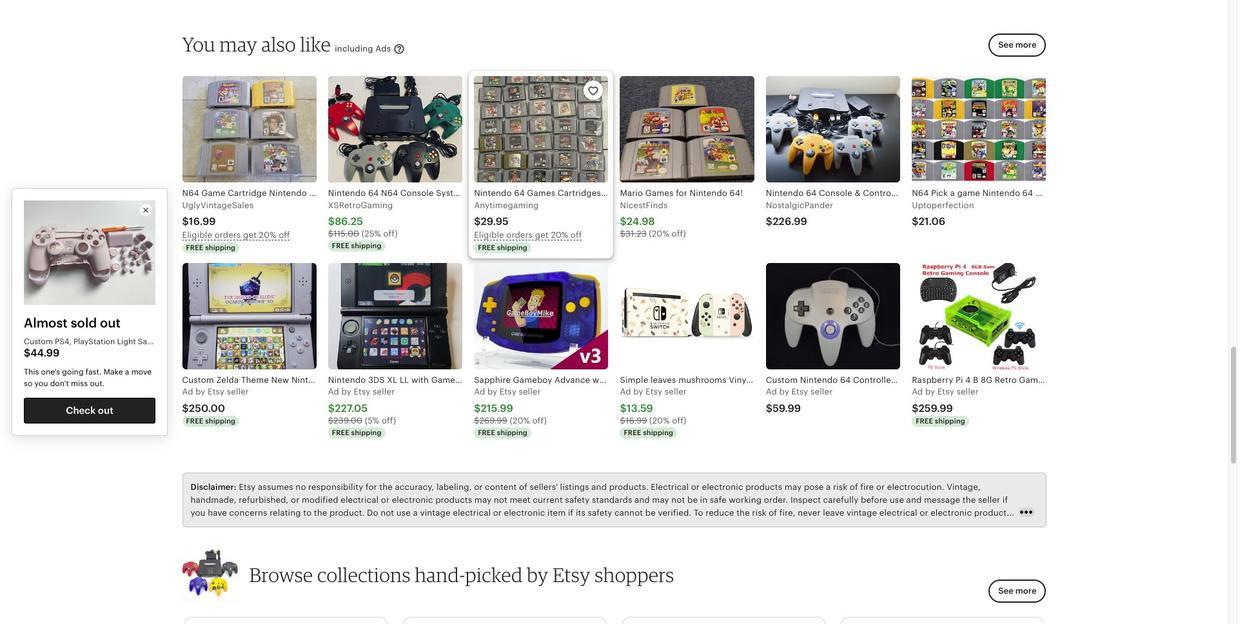 Task type: vqa. For each thing, say whether or not it's contained in the screenshot.
59.99
yes



Task type: locate. For each thing, give the bounding box(es) containing it.
2 vertical spatial see
[[999, 586, 1014, 596]]

b inside a d b y etsy seller $ 250.00 free shipping
[[196, 387, 201, 397]]

0 vertical spatial for
[[676, 189, 688, 198]]

0 vertical spatial safety
[[565, 495, 590, 505]]

nintendo up 227.05
[[328, 376, 366, 385]]

in down concerns
[[227, 521, 235, 530]]

you inside this one's going fast. make a move so you don't miss out.
[[34, 379, 48, 388]]

d inside a d b y etsy seller $ 250.00 free shipping
[[188, 387, 193, 397]]

its
[[576, 508, 586, 518]]

etsy up 13.59
[[646, 387, 663, 397]]

reduce
[[706, 508, 735, 518]]

nintendo up xsretrogaming
[[328, 189, 366, 198]]

etsy down 3ds
[[354, 387, 371, 397]]

nintendo left 64!
[[690, 189, 728, 198]]

or left content
[[474, 483, 483, 493]]

see more link for browse collections hand-picked by etsy shoppers
[[989, 580, 1047, 603]]

3 y from the left
[[493, 387, 497, 397]]

games up xsretrogaming
[[322, 189, 351, 198]]

raspberry pi 4 b 8g retro gaming console with controllers keyboards fully assembled image
[[912, 263, 1047, 370]]

n64 left pick
[[912, 189, 929, 198]]

y inside "a d b y etsy seller $ 13.59 $ 16.99 (20% off) free shipping"
[[639, 387, 643, 397]]

shipping inside nintendo 64 n64 console system region free + original oem xsretrogaming $ 86.25 $ 115.00 (25% off) free shipping
[[351, 242, 382, 250]]

0 vertical spatial risk
[[833, 483, 848, 493]]

games inside nintendo 3ds xl ll with games and themes a d b y etsy seller $ 227.05 $ 239.00 (5% off) free shipping
[[431, 376, 460, 385]]

1 vertical spatial be
[[646, 508, 656, 518]]

0 vertical spatial see more link
[[985, 33, 1047, 65]]

1 vertical spatial 16.99
[[626, 416, 647, 425]]

off) inside nintendo 64 n64 console system region free + original oem xsretrogaming $ 86.25 $ 115.00 (25% off) free shipping
[[383, 229, 398, 239]]

custom up 59.99
[[766, 376, 798, 385]]

n64 right cartridges
[[604, 189, 620, 198]]

free shipping for 29.95
[[478, 244, 528, 252]]

games inside n64 game cartridge nintendo 64 games repros uglyvintagesales
[[322, 189, 351, 198]]

d for 259.99
[[918, 387, 923, 397]]

assumes
[[258, 483, 293, 493]]

off) for 24.98
[[672, 229, 686, 239]]

nintendo up "anytimegaming"
[[474, 189, 512, 198]]

etsy inside 'custom nintendo 64 controller - sn64 edition! a d b y etsy seller $ 59.99'
[[792, 387, 809, 397]]

etsy down themes
[[500, 387, 517, 397]]

1 horizontal spatial you
[[191, 508, 206, 518]]

almost
[[24, 316, 68, 330]]

free down 115.00
[[332, 242, 349, 250]]

5 d from the left
[[772, 387, 777, 397]]

and left themes
[[462, 376, 477, 385]]

off) for 13.59
[[672, 416, 687, 425]]

shipping down 269.99
[[497, 429, 528, 437]]

safety down listings
[[565, 495, 590, 505]]

games inside the mario games for nintendo 64! nicestfinds $ 24.98 $ 31.23 (20% off)
[[646, 189, 674, 198]]

never
[[798, 508, 821, 518]]

products down vintage,
[[975, 508, 1011, 518]]

may
[[220, 32, 258, 56], [785, 483, 802, 493], [475, 495, 492, 505], [652, 495, 669, 505]]

repros up nicestfinds
[[623, 189, 651, 198]]

in up to
[[700, 495, 708, 505]]

custom nintendo 64 controller - sn64 edition! image
[[766, 263, 901, 370]]

free
[[332, 242, 349, 250], [186, 244, 203, 252], [478, 244, 495, 252], [186, 417, 203, 425], [916, 417, 933, 425], [332, 429, 349, 437], [478, 429, 495, 437], [624, 429, 641, 437]]

59.99
[[773, 403, 801, 414]]

1 vertical spatial see more
[[999, 586, 1037, 596]]

0 vertical spatial see
[[999, 40, 1014, 50]]

for inside etsy assumes no responsibility for the accuracy, labeling, or content of sellers' listings and products. electrical or electronic products may pose a risk of fire or electrocution. vintage, handmade, refurbished, or modified electrical or electronic products may not meet current safety standards and may not be in safe working order. inspect carefully before use and message the seller if you have concerns relating to the product. do not use a vintage electrical or electronic item if its safety cannot be verified. to reduce the risk of fire, never leave vintage electrical or electronic products plugged in unattended. see etsy's
[[366, 483, 377, 493]]

4 y from the left
[[639, 387, 643, 397]]

seller inside a d b y etsy seller $ 215.99 $ 269.99 (20% off) free shipping
[[519, 387, 541, 397]]

products up order.
[[746, 483, 783, 493]]

free
[[499, 189, 517, 198]]

mario
[[620, 189, 643, 198]]

use down 'accuracy,' at the left
[[397, 508, 411, 518]]

1 n64 from the left
[[182, 189, 199, 198]]

and down "electrocution."
[[907, 495, 922, 505]]

6 b from the left
[[926, 387, 931, 397]]

products down labeling,
[[436, 495, 472, 505]]

electrical down "before"
[[880, 508, 918, 518]]

free down 269.99
[[478, 429, 495, 437]]

3 n64 from the left
[[604, 189, 620, 198]]

1 horizontal spatial 16.99
[[626, 416, 647, 425]]

&
[[76, 348, 81, 357]]

0 horizontal spatial products
[[436, 495, 472, 505]]

2 y from the left
[[347, 387, 351, 397]]

not up verified.
[[672, 495, 685, 505]]

be
[[688, 495, 698, 505], [646, 508, 656, 518]]

etsy inside "a d b y etsy seller $ 13.59 $ 16.99 (20% off) free shipping"
[[646, 387, 663, 397]]

b up 227.05
[[342, 387, 347, 397]]

free inside nintendo 3ds xl ll with games and themes a d b y etsy seller $ 227.05 $ 239.00 (5% off) free shipping
[[332, 429, 349, 437]]

or down message
[[920, 508, 929, 518]]

for up do
[[366, 483, 377, 493]]

etsy inside etsy assumes no responsibility for the accuracy, labeling, or content of sellers' listings and products. electrical or electronic products may pose a risk of fire or electrocution. vintage, handmade, refurbished, or modified electrical or electronic products may not meet current safety standards and may not be in safe working order. inspect carefully before use and message the seller if you have concerns relating to the product. do not use a vintage electrical or electronic item if its safety cannot be verified. to reduce the risk of fire, never leave vintage electrical or electronic products plugged in unattended. see etsy's
[[239, 483, 256, 493]]

free inside a d b y etsy seller $ 259.99 free shipping
[[916, 417, 933, 425]]

don't
[[50, 379, 69, 388]]

listings
[[560, 483, 589, 493]]

shipping down '(25%'
[[351, 242, 382, 250]]

6 y from the left
[[931, 387, 935, 397]]

1 vertical spatial out
[[98, 405, 113, 416]]

repros inside n64 game cartridge nintendo 64 games repros uglyvintagesales
[[353, 189, 381, 198]]

vintage up for more information.
[[420, 508, 451, 518]]

1 vertical spatial safety
[[588, 508, 613, 518]]

3 b from the left
[[488, 387, 493, 397]]

labeling,
[[437, 483, 472, 493]]

259.99
[[919, 403, 953, 414]]

1 vertical spatial if
[[568, 508, 574, 518]]

controller
[[853, 376, 895, 385]]

shipping down $ 16.99
[[205, 244, 236, 252]]

1 see more from the top
[[999, 40, 1037, 50]]

1 horizontal spatial in
[[700, 495, 708, 505]]

2 vertical spatial for
[[387, 521, 398, 530]]

d inside nintendo 3ds xl ll with games and themes a d b y etsy seller $ 227.05 $ 239.00 (5% off) free shipping
[[334, 387, 339, 397]]

see more link for including ads
[[985, 33, 1047, 65]]

(20% inside a d b y etsy seller $ 215.99 $ 269.99 (20% off) free shipping
[[510, 416, 530, 425]]

games inside nintendo 64 games cartridges n64 repros anytimegaming
[[527, 189, 556, 198]]

off) inside the mario games for nintendo 64! nicestfinds $ 24.98 $ 31.23 (20% off)
[[672, 229, 686, 239]]

16.99
[[189, 216, 216, 227], [626, 416, 647, 425]]

215.99
[[481, 403, 513, 414]]

use down "electrocution."
[[890, 495, 904, 505]]

also
[[262, 32, 296, 56]]

$ inside 'custom nintendo 64 controller - sn64 edition! a d b y etsy seller $ 59.99'
[[766, 403, 773, 414]]

b for 259.99
[[926, 387, 931, 397]]

nintendo right cartridge on the top of page
[[269, 189, 307, 198]]

shipping down 29.95
[[497, 244, 528, 252]]

$ 16.99
[[182, 216, 216, 227]]

custom zelda theme new nintendo 3ds xl w/ tons of games *message for all details* image
[[182, 263, 317, 370]]

vintage down "before"
[[847, 508, 877, 518]]

d up 227.05
[[334, 387, 339, 397]]

d for 250.00
[[188, 387, 193, 397]]

24.98
[[627, 216, 655, 227]]

repros inside nintendo 64 games cartridges n64 repros anytimegaming
[[623, 189, 651, 198]]

games right with
[[431, 376, 460, 385]]

etsy
[[208, 387, 225, 397], [354, 387, 371, 397], [500, 387, 517, 397], [646, 387, 663, 397], [792, 387, 809, 397], [938, 387, 955, 397], [239, 483, 256, 493], [553, 563, 591, 587]]

239.00
[[334, 416, 363, 425]]

risk up carefully
[[833, 483, 848, 493]]

safety
[[565, 495, 590, 505], [588, 508, 613, 518]]

a inside n64 pick a game nintendo 64 ntsc cartridge only uptoperfection $ 21.06
[[951, 189, 955, 198]]

0 horizontal spatial repros
[[353, 189, 381, 198]]

shipping inside a d b y etsy seller $ 259.99 free shipping
[[935, 417, 966, 425]]

y for 215.99
[[493, 387, 497, 397]]

off) inside "a d b y etsy seller $ 13.59 $ 16.99 (20% off) free shipping"
[[672, 416, 687, 425]]

b up 259.99 on the bottom right of page
[[926, 387, 931, 397]]

free inside nintendo 64 n64 console system region free + original oem xsretrogaming $ 86.25 $ 115.00 (25% off) free shipping
[[332, 242, 349, 250]]

a inside this one's going fast. make a move so you don't miss out.
[[125, 368, 129, 377]]

0 horizontal spatial of
[[519, 483, 528, 493]]

by
[[527, 563, 549, 587]]

b inside a d b y etsy seller $ 215.99 $ 269.99 (20% off) free shipping
[[488, 387, 493, 397]]

d down sn64 at the right bottom
[[918, 387, 923, 397]]

(20% down 215.99
[[510, 416, 530, 425]]

86.25
[[335, 216, 363, 227]]

handmade,
[[191, 495, 237, 505]]

repros up xsretrogaming
[[353, 189, 381, 198]]

custom ps4, playstation light sak ura pink shell & buttons
[[24, 337, 151, 357]]

of up meet
[[519, 483, 528, 493]]

repros
[[353, 189, 381, 198], [623, 189, 651, 198]]

games right +
[[527, 189, 556, 198]]

1 horizontal spatial if
[[1003, 495, 1008, 505]]

13.59
[[627, 403, 654, 414]]

2 vertical spatial more
[[1016, 586, 1037, 596]]

nintendo inside n64 pick a game nintendo 64 ntsc cartridge only uptoperfection $ 21.06
[[983, 189, 1021, 198]]

1 horizontal spatial risk
[[833, 483, 848, 493]]

more inside button
[[1016, 40, 1037, 50]]

for
[[676, 189, 688, 198], [366, 483, 377, 493], [387, 521, 398, 530]]

and
[[462, 376, 477, 385], [592, 483, 607, 493], [635, 495, 650, 505], [907, 495, 922, 505]]

custom for custom ps4, playstation light sak ura pink shell & buttons
[[24, 337, 53, 346]]

d down themes
[[480, 387, 485, 397]]

b for 13.59
[[634, 387, 639, 397]]

if right message
[[1003, 495, 1008, 505]]

y inside a d b y etsy seller $ 259.99 free shipping
[[931, 387, 935, 397]]

0 horizontal spatial for
[[366, 483, 377, 493]]

a inside "a d b y etsy seller $ 13.59 $ 16.99 (20% off) free shipping"
[[620, 387, 626, 397]]

n64 inside n64 game cartridge nintendo 64 games repros uglyvintagesales
[[182, 189, 199, 198]]

etsy down 'edition!'
[[938, 387, 955, 397]]

1 y from the left
[[201, 387, 205, 397]]

(5%
[[365, 416, 380, 425]]

etsy inside a d b y etsy seller $ 250.00 free shipping
[[208, 387, 225, 397]]

mario games for nintendo 64! nicestfinds $ 24.98 $ 31.23 (20% off)
[[620, 189, 743, 239]]

y inside a d b y etsy seller $ 215.99 $ 269.99 (20% off) free shipping
[[493, 387, 497, 397]]

custom inside custom ps4, playstation light sak ura pink shell & buttons
[[24, 337, 53, 346]]

1 vertical spatial see
[[289, 521, 304, 530]]

a d b y etsy seller $ 215.99 $ 269.99 (20% off) free shipping
[[474, 387, 547, 437]]

0 vertical spatial in
[[700, 495, 708, 505]]

not down content
[[494, 495, 508, 505]]

n64
[[182, 189, 199, 198], [381, 189, 398, 198], [604, 189, 620, 198], [912, 189, 929, 198]]

you inside etsy assumes no responsibility for the accuracy, labeling, or content of sellers' listings and products. electrical or electronic products may pose a risk of fire or electrocution. vintage, handmade, refurbished, or modified electrical or electronic products may not meet current safety standards and may not be in safe working order. inspect carefully before use and message the seller if you have concerns relating to the product. do not use a vintage electrical or electronic item if its safety cannot be verified. to reduce the risk of fire, never leave vintage electrical or electronic products plugged in unattended. see etsy's
[[191, 508, 206, 518]]

y for 13.59
[[639, 387, 643, 397]]

etsy up 59.99
[[792, 387, 809, 397]]

standards
[[592, 495, 632, 505]]

etsy inside a d b y etsy seller $ 259.99 free shipping
[[938, 387, 955, 397]]

0 horizontal spatial 16.99
[[189, 216, 216, 227]]

safe
[[710, 495, 727, 505]]

2 d from the left
[[334, 387, 339, 397]]

0 horizontal spatial use
[[397, 508, 411, 518]]

1 vertical spatial risk
[[752, 508, 767, 518]]

0 vertical spatial more
[[1016, 40, 1037, 50]]

may up inspect at right bottom
[[785, 483, 802, 493]]

see more link
[[985, 33, 1047, 65], [989, 580, 1047, 603]]

b inside "a d b y etsy seller $ 13.59 $ 16.99 (20% off) free shipping"
[[634, 387, 639, 397]]

custom for custom nintendo 64 controller - sn64 edition! a d b y etsy seller $ 59.99
[[766, 376, 798, 385]]

move
[[131, 368, 152, 377]]

game
[[958, 189, 981, 198]]

not right do
[[381, 508, 394, 518]]

out
[[100, 316, 121, 330], [98, 405, 113, 416]]

shipping down 250.00
[[205, 417, 236, 425]]

b up 250.00
[[196, 387, 201, 397]]

miss out.
[[71, 379, 105, 388]]

1 horizontal spatial vintage
[[847, 508, 877, 518]]

oem
[[561, 189, 580, 198]]

electrocution.
[[887, 483, 945, 493]]

2 n64 from the left
[[381, 189, 398, 198]]

you right the so
[[34, 379, 48, 388]]

0 horizontal spatial you
[[34, 379, 48, 388]]

(20% inside "a d b y etsy seller $ 13.59 $ 16.99 (20% off) free shipping"
[[650, 416, 670, 425]]

the down vintage,
[[963, 495, 976, 505]]

may right you
[[220, 32, 258, 56]]

16.99 down 13.59
[[626, 416, 647, 425]]

refurbished,
[[239, 495, 289, 505]]

1 horizontal spatial be
[[688, 495, 698, 505]]

1 vertical spatial for
[[366, 483, 377, 493]]

free down 13.59
[[624, 429, 641, 437]]

0 horizontal spatial free shipping
[[186, 244, 236, 252]]

b inside 'custom nintendo 64 controller - sn64 edition! a d b y etsy seller $ 59.99'
[[780, 387, 785, 397]]

$ inside nostalgicpander $ 226.99
[[766, 216, 773, 227]]

y inside a d b y etsy seller $ 250.00 free shipping
[[201, 387, 205, 397]]

nicestfinds
[[620, 200, 668, 210]]

1 horizontal spatial of
[[769, 508, 777, 518]]

0 vertical spatial products
[[746, 483, 783, 493]]

uglyvintagesales
[[182, 200, 254, 210]]

d inside a d b y etsy seller $ 215.99 $ 269.99 (20% off) free shipping
[[480, 387, 485, 397]]

0 vertical spatial see more
[[999, 40, 1037, 50]]

unattended.
[[237, 521, 287, 530]]

6 d from the left
[[918, 387, 923, 397]]

1 vertical spatial custom
[[766, 376, 798, 385]]

electronic up safe
[[702, 483, 744, 493]]

seller inside "a d b y etsy seller $ 13.59 $ 16.99 (20% off) free shipping"
[[665, 387, 687, 397]]

d inside a d b y etsy seller $ 259.99 free shipping
[[918, 387, 923, 397]]

y up 13.59
[[639, 387, 643, 397]]

0 horizontal spatial risk
[[752, 508, 767, 518]]

b inside a d b y etsy seller $ 259.99 free shipping
[[926, 387, 931, 397]]

seller inside 'custom nintendo 64 controller - sn64 edition! a d b y etsy seller $ 59.99'
[[811, 387, 833, 397]]

original
[[526, 189, 559, 198]]

nintendo up 59.99
[[800, 376, 838, 385]]

2 horizontal spatial products
[[975, 508, 1011, 518]]

y for 250.00
[[201, 387, 205, 397]]

2 free shipping from the left
[[478, 244, 528, 252]]

free down 250.00
[[186, 417, 203, 425]]

1 b from the left
[[196, 387, 201, 397]]

shipping inside a d b y etsy seller $ 250.00 free shipping
[[205, 417, 236, 425]]

free down '239.00'
[[332, 429, 349, 437]]

0 vertical spatial 16.99
[[189, 216, 216, 227]]

free shipping down $ 16.99
[[186, 244, 236, 252]]

the
[[379, 483, 393, 493], [963, 495, 976, 505], [314, 508, 327, 518], [737, 508, 750, 518]]

off) inside a d b y etsy seller $ 215.99 $ 269.99 (20% off) free shipping
[[533, 416, 547, 425]]

d up 59.99
[[772, 387, 777, 397]]

free shipping for 16.99
[[186, 244, 236, 252]]

risk down working
[[752, 508, 767, 518]]

shipping inside "a d b y etsy seller $ 13.59 $ 16.99 (20% off) free shipping"
[[643, 429, 674, 437]]

custom
[[24, 337, 53, 346], [766, 376, 798, 385]]

1 horizontal spatial not
[[494, 495, 508, 505]]

order.
[[764, 495, 789, 505]]

y for 259.99
[[931, 387, 935, 397]]

buttons
[[83, 348, 112, 357]]

y up 227.05
[[347, 387, 351, 397]]

b up 13.59
[[634, 387, 639, 397]]

simple leaves mushrooms vinyl skin 3m premium vinyl full wrap for nintendo switch/oled image
[[620, 263, 755, 370]]

shipping down 259.99 on the bottom right of page
[[935, 417, 966, 425]]

1 free shipping from the left
[[186, 244, 236, 252]]

0 vertical spatial custom
[[24, 337, 53, 346]]

custom inside 'custom nintendo 64 controller - sn64 edition! a d b y etsy seller $ 59.99'
[[766, 376, 798, 385]]

d up 250.00
[[188, 387, 193, 397]]

hand-
[[415, 563, 465, 587]]

n64 inside n64 pick a game nintendo 64 ntsc cartridge only uptoperfection $ 21.06
[[912, 189, 929, 198]]

0 vertical spatial you
[[34, 379, 48, 388]]

shipping down 13.59
[[643, 429, 674, 437]]

electrical
[[341, 495, 379, 505], [453, 508, 491, 518], [880, 508, 918, 518]]

anytimegaming
[[474, 200, 539, 210]]

(25%
[[362, 229, 381, 239]]

5 y from the left
[[785, 387, 789, 397]]

1 horizontal spatial custom
[[766, 376, 798, 385]]

nintendo inside n64 game cartridge nintendo 64 games repros uglyvintagesales
[[269, 189, 307, 198]]

0 horizontal spatial custom
[[24, 337, 53, 346]]

2 horizontal spatial for
[[676, 189, 688, 198]]

(20% inside the mario games for nintendo 64! nicestfinds $ 24.98 $ 31.23 (20% off)
[[649, 229, 670, 239]]

0 horizontal spatial vintage
[[420, 508, 451, 518]]

of
[[519, 483, 528, 493], [850, 483, 858, 493], [769, 508, 777, 518]]

1 d from the left
[[188, 387, 193, 397]]

4 n64 from the left
[[912, 189, 929, 198]]

be up to
[[688, 495, 698, 505]]

electronic down meet
[[504, 508, 545, 518]]

free shipping
[[186, 244, 236, 252], [478, 244, 528, 252]]

for right mario
[[676, 189, 688, 198]]

1 repros from the left
[[353, 189, 381, 198]]

3 d from the left
[[480, 387, 485, 397]]

be right cannot
[[646, 508, 656, 518]]

xsretrogaming
[[328, 200, 393, 210]]

2 repros from the left
[[623, 189, 651, 198]]

b up 59.99
[[780, 387, 785, 397]]

5 b from the left
[[780, 387, 785, 397]]

(20% down 13.59
[[650, 416, 670, 425]]

1 vertical spatial you
[[191, 508, 206, 518]]

off) inside nintendo 3ds xl ll with games and themes a d b y etsy seller $ 227.05 $ 239.00 (5% off) free shipping
[[382, 416, 396, 425]]

d inside "a d b y etsy seller $ 13.59 $ 16.99 (20% off) free shipping"
[[626, 387, 631, 397]]

shipping down (5%
[[351, 429, 382, 437]]

y up 250.00
[[201, 387, 205, 397]]

2 b from the left
[[342, 387, 347, 397]]

1 horizontal spatial free shipping
[[478, 244, 528, 252]]

fire,
[[780, 508, 796, 518]]

browse
[[249, 563, 313, 587]]

of down order.
[[769, 508, 777, 518]]

-
[[897, 376, 900, 385]]

(20%
[[649, 229, 670, 239], [510, 416, 530, 425], [650, 416, 670, 425]]

0 horizontal spatial be
[[646, 508, 656, 518]]

free shipping down 29.95
[[478, 244, 528, 252]]

etsy up refurbished, in the left of the page
[[239, 483, 256, 493]]

2 see more from the top
[[999, 586, 1037, 596]]

0 vertical spatial use
[[890, 495, 904, 505]]

1 vintage from the left
[[420, 508, 451, 518]]

if left its
[[568, 508, 574, 518]]

(20% down '24.98'
[[649, 229, 670, 239]]

shoppers
[[595, 563, 674, 587]]

1 vertical spatial see more link
[[989, 580, 1047, 603]]

y down 'edition!'
[[931, 387, 935, 397]]

4 d from the left
[[626, 387, 631, 397]]

1 horizontal spatial repros
[[623, 189, 651, 198]]

and up standards
[[592, 483, 607, 493]]

etsy inside nintendo 3ds xl ll with games and themes a d b y etsy seller $ 227.05 $ 239.00 (5% off) free shipping
[[354, 387, 371, 397]]

0 horizontal spatial in
[[227, 521, 235, 530]]

not
[[494, 495, 508, 505], [672, 495, 685, 505], [381, 508, 394, 518]]

see more inside button
[[999, 40, 1037, 50]]

nintendo 64 n64 console system region free + original oem xsretrogaming $ 86.25 $ 115.00 (25% off) free shipping
[[328, 189, 580, 250]]

d up 13.59
[[626, 387, 631, 397]]

uptoperfection
[[912, 200, 975, 210]]

4 b from the left
[[634, 387, 639, 397]]

d for 13.59
[[626, 387, 631, 397]]

vintage,
[[947, 483, 981, 493]]



Task type: describe. For each thing, give the bounding box(es) containing it.
you
[[182, 32, 216, 56]]

so
[[24, 379, 32, 388]]

modified
[[302, 495, 339, 505]]

n64 pick a game nintendo 64 ntsc cartridge only image
[[912, 76, 1047, 183]]

for more information.
[[385, 521, 474, 530]]

a d b y etsy seller $ 13.59 $ 16.99 (20% off) free shipping
[[620, 387, 687, 437]]

or down content
[[493, 508, 502, 518]]

may down 'electrical'
[[652, 495, 669, 505]]

2 vertical spatial products
[[975, 508, 1011, 518]]

+
[[519, 189, 524, 198]]

nintendo 3ds xl ll with games and themes image
[[328, 263, 463, 370]]

check
[[66, 405, 96, 416]]

2 horizontal spatial not
[[672, 495, 685, 505]]

nintendo inside nintendo 64 games cartridges n64 repros anytimegaming
[[474, 189, 512, 198]]

shipping inside a d b y etsy seller $ 215.99 $ 269.99 (20% off) free shipping
[[497, 429, 528, 437]]

carefully
[[824, 495, 859, 505]]

seller inside nintendo 3ds xl ll with games and themes a d b y etsy seller $ 227.05 $ 239.00 (5% off) free shipping
[[373, 387, 395, 397]]

no
[[296, 483, 306, 493]]

etsy's
[[307, 521, 330, 530]]

free down $ 16.99
[[186, 244, 203, 252]]

pink
[[38, 348, 53, 357]]

current
[[533, 495, 563, 505]]

0 vertical spatial be
[[688, 495, 698, 505]]

seller inside etsy assumes no responsibility for the accuracy, labeling, or content of sellers' listings and products. electrical or electronic products may pose a risk of fire or electrocution. vintage, handmade, refurbished, or modified electrical or electronic products may not meet current safety standards and may not be in safe working order. inspect carefully before use and message the seller if you have concerns relating to the product. do not use a vintage electrical or electronic item if its safety cannot be verified. to reduce the risk of fire, never leave vintage electrical or electronic products plugged in unattended. see etsy's
[[979, 495, 1001, 505]]

game
[[201, 189, 226, 198]]

this
[[24, 368, 39, 377]]

a inside a d b y etsy seller $ 250.00 free shipping
[[182, 387, 188, 397]]

nintendo inside nintendo 3ds xl ll with games and themes a d b y etsy seller $ 227.05 $ 239.00 (5% off) free shipping
[[328, 376, 366, 385]]

nintendo 64 n64 console system region free + original oem image
[[328, 76, 463, 183]]

29.95
[[481, 216, 509, 227]]

64 inside n64 pick a game nintendo 64 ntsc cartridge only uptoperfection $ 21.06
[[1023, 189, 1034, 198]]

more for the 'see more' button
[[1016, 40, 1037, 50]]

1 vertical spatial more
[[401, 521, 422, 530]]

a inside nintendo 3ds xl ll with games and themes a d b y etsy seller $ 227.05 $ 239.00 (5% off) free shipping
[[328, 387, 334, 397]]

227.05
[[335, 403, 368, 414]]

custom nintendo 64 controller - sn64 edition! a d b y etsy seller $ 59.99
[[766, 376, 958, 414]]

or right the fire
[[877, 483, 885, 493]]

a inside a d b y etsy seller $ 215.99 $ 269.99 (20% off) free shipping
[[474, 387, 480, 397]]

themes
[[480, 376, 512, 385]]

64 inside nintendo 64 n64 console system region free + original oem xsretrogaming $ 86.25 $ 115.00 (25% off) free shipping
[[368, 189, 379, 198]]

etsy inside a d b y etsy seller $ 215.99 $ 269.99 (20% off) free shipping
[[500, 387, 517, 397]]

2 vintage from the left
[[847, 508, 877, 518]]

or up for more information.
[[381, 495, 390, 505]]

a inside a d b y etsy seller $ 259.99 free shipping
[[912, 387, 918, 397]]

d inside 'custom nintendo 64 controller - sn64 edition! a d b y etsy seller $ 59.99'
[[772, 387, 777, 397]]

including
[[335, 44, 373, 53]]

115.00
[[334, 229, 359, 239]]

y inside 'custom nintendo 64 controller - sn64 edition! a d b y etsy seller $ 59.99'
[[785, 387, 789, 397]]

more for see more link corresponding to browse collections hand-picked by etsy shoppers
[[1016, 586, 1037, 596]]

b inside nintendo 3ds xl ll with games and themes a d b y etsy seller $ 227.05 $ 239.00 (5% off) free shipping
[[342, 387, 347, 397]]

like
[[300, 32, 331, 56]]

cannot
[[615, 508, 643, 518]]

a d b y etsy seller $ 259.99 free shipping
[[912, 387, 979, 425]]

n64 game cartridge nintendo 64 games repros uglyvintagesales
[[182, 189, 381, 210]]

$ inside a d b y etsy seller $ 250.00 free shipping
[[182, 403, 189, 414]]

31.23
[[626, 229, 647, 239]]

fast.
[[86, 368, 102, 377]]

or down the no
[[291, 495, 300, 505]]

pick
[[931, 189, 948, 198]]

1 vertical spatial use
[[397, 508, 411, 518]]

269.99
[[480, 416, 508, 425]]

nintendo 64 console & controller bundles - with cords - tested and cleaned oem controllers image
[[766, 76, 901, 183]]

message
[[924, 495, 961, 505]]

shipping inside nintendo 3ds xl ll with games and themes a d b y etsy seller $ 227.05 $ 239.00 (5% off) free shipping
[[351, 429, 382, 437]]

(20% for 215.99
[[510, 416, 530, 425]]

responsibility
[[308, 483, 363, 493]]

the down modified
[[314, 508, 327, 518]]

the left 'accuracy,' at the left
[[379, 483, 393, 493]]

b for 215.99
[[488, 387, 493, 397]]

and down products.
[[635, 495, 650, 505]]

electronic down message
[[931, 508, 972, 518]]

leave
[[823, 508, 845, 518]]

region
[[469, 189, 497, 198]]

nostalgicpander
[[766, 200, 834, 210]]

(20% for 24.98
[[649, 229, 670, 239]]

n64 inside nintendo 64 games cartridges n64 repros anytimegaming
[[604, 189, 620, 198]]

n64 inside nintendo 64 n64 console system region free + original oem xsretrogaming $ 86.25 $ 115.00 (25% off) free shipping
[[381, 189, 398, 198]]

cartridges
[[558, 189, 601, 198]]

free down '$ 29.95'
[[478, 244, 495, 252]]

2 horizontal spatial of
[[850, 483, 858, 493]]

see more for see more link corresponding to browse collections hand-picked by etsy shoppers
[[999, 586, 1037, 596]]

picked
[[465, 563, 523, 587]]

meet
[[510, 495, 531, 505]]

ura
[[24, 348, 36, 357]]

a d b y etsy seller $ 250.00 free shipping
[[182, 387, 249, 425]]

1 vertical spatial products
[[436, 495, 472, 505]]

with
[[412, 376, 429, 385]]

cartridge
[[1061, 189, 1099, 198]]

a inside 'custom nintendo 64 controller - sn64 edition! a d b y etsy seller $ 59.99'
[[766, 387, 772, 397]]

(20% for 13.59
[[650, 416, 670, 425]]

0 horizontal spatial not
[[381, 508, 394, 518]]

for inside the mario games for nintendo 64! nicestfinds $ 24.98 $ 31.23 (20% off)
[[676, 189, 688, 198]]

verified.
[[658, 508, 692, 518]]

3ds
[[368, 376, 385, 385]]

sold
[[71, 316, 97, 330]]

y inside nintendo 3ds xl ll with games and themes a d b y etsy seller $ 227.05 $ 239.00 (5% off) free shipping
[[347, 387, 351, 397]]

nintendo 64 games cartridges n64 repros anytimegaming
[[474, 189, 651, 210]]

see more button
[[989, 33, 1047, 57]]

etsy right by
[[553, 563, 591, 587]]

64 inside nintendo 64 games cartridges n64 repros anytimegaming
[[514, 189, 525, 198]]

electrical
[[651, 483, 689, 493]]

$ 29.95
[[474, 216, 509, 227]]

nintendo 64 games cartridges n64 repros image
[[474, 76, 609, 183]]

$ inside n64 pick a game nintendo 64 ntsc cartridge only uptoperfection $ 21.06
[[912, 216, 919, 227]]

16.99 inside "a d b y etsy seller $ 13.59 $ 16.99 (20% off) free shipping"
[[626, 416, 647, 425]]

ps4,
[[55, 337, 71, 346]]

seller inside a d b y etsy seller $ 250.00 free shipping
[[227, 387, 249, 397]]

n64 game cartridge nintendo 64 games repros image
[[182, 76, 317, 183]]

21.06
[[919, 216, 946, 227]]

seller inside a d b y etsy seller $ 259.99 free shipping
[[957, 387, 979, 397]]

and inside nintendo 3ds xl ll with games and themes a d b y etsy seller $ 227.05 $ 239.00 (5% off) free shipping
[[462, 376, 477, 385]]

free inside a d b y etsy seller $ 215.99 $ 269.99 (20% off) free shipping
[[478, 429, 495, 437]]

light
[[117, 337, 136, 346]]

see inside etsy assumes no responsibility for the accuracy, labeling, or content of sellers' listings and products. electrical or electronic products may pose a risk of fire or electrocution. vintage, handmade, refurbished, or modified electrical or electronic products may not meet current safety standards and may not be in safe working order. inspect carefully before use and message the seller if you have concerns relating to the product. do not use a vintage electrical or electronic item if its safety cannot be verified. to reduce the risk of fire, never leave vintage electrical or electronic products plugged in unattended. see etsy's
[[289, 521, 304, 530]]

64!
[[730, 189, 743, 198]]

the down working
[[737, 508, 750, 518]]

ntsc
[[1036, 189, 1059, 198]]

only
[[1101, 189, 1118, 198]]

250.00
[[189, 403, 225, 414]]

console
[[400, 189, 434, 198]]

64 inside n64 game cartridge nintendo 64 games repros uglyvintagesales
[[309, 189, 320, 198]]

2 horizontal spatial electrical
[[880, 508, 918, 518]]

nintendo inside the mario games for nintendo 64! nicestfinds $ 24.98 $ 31.23 (20% off)
[[690, 189, 728, 198]]

nintendo inside nintendo 64 n64 console system region free + original oem xsretrogaming $ 86.25 $ 115.00 (25% off) free shipping
[[328, 189, 366, 198]]

almost sold out
[[24, 316, 121, 330]]

0 vertical spatial if
[[1003, 495, 1008, 505]]

$ inside a d b y etsy seller $ 259.99 free shipping
[[912, 403, 919, 414]]

nintendo inside 'custom nintendo 64 controller - sn64 edition! a d b y etsy seller $ 59.99'
[[800, 376, 838, 385]]

1 vertical spatial in
[[227, 521, 235, 530]]

before
[[861, 495, 888, 505]]

going
[[62, 368, 84, 377]]

do
[[367, 508, 378, 518]]

free inside "a d b y etsy seller $ 13.59 $ 16.99 (20% off) free shipping"
[[624, 429, 641, 437]]

may down content
[[475, 495, 492, 505]]

see inside the 'see more' button
[[999, 40, 1014, 50]]

free inside a d b y etsy seller $ 250.00 free shipping
[[186, 417, 203, 425]]

sellers'
[[530, 483, 558, 493]]

64 inside 'custom nintendo 64 controller - sn64 edition! a d b y etsy seller $ 59.99'
[[840, 376, 851, 385]]

sapphire gameboy advance with yellow accents - backlit ips v3 screen / audio amp / usb-c charging image
[[474, 263, 609, 370]]

0 horizontal spatial if
[[568, 508, 574, 518]]

d for 215.99
[[480, 387, 485, 397]]

this one's going fast. make a move so you don't miss out.
[[24, 368, 152, 388]]

b for 250.00
[[196, 387, 201, 397]]

content
[[485, 483, 517, 493]]

shell
[[55, 348, 74, 357]]

mario games for nintendo 64! image
[[620, 76, 755, 183]]

0 horizontal spatial electrical
[[341, 495, 379, 505]]

electronic down 'accuracy,' at the left
[[392, 495, 433, 505]]

xl
[[387, 376, 398, 385]]

off) for 215.99
[[533, 416, 547, 425]]

1 horizontal spatial use
[[890, 495, 904, 505]]

make
[[104, 368, 123, 377]]

see more for the 'see more' button
[[999, 40, 1037, 50]]

0 vertical spatial out
[[100, 316, 121, 330]]

1 horizontal spatial for
[[387, 521, 398, 530]]

1 horizontal spatial electrical
[[453, 508, 491, 518]]

product.
[[330, 508, 365, 518]]

accuracy,
[[395, 483, 434, 493]]

1 horizontal spatial products
[[746, 483, 783, 493]]

one's
[[41, 368, 60, 377]]

or up to
[[691, 483, 700, 493]]

ll
[[400, 376, 409, 385]]

cartridge
[[228, 189, 267, 198]]

n64 pick a game nintendo 64 ntsc cartridge only uptoperfection $ 21.06
[[912, 189, 1118, 227]]

collections
[[317, 563, 411, 587]]

have
[[208, 508, 227, 518]]

working
[[729, 495, 762, 505]]



